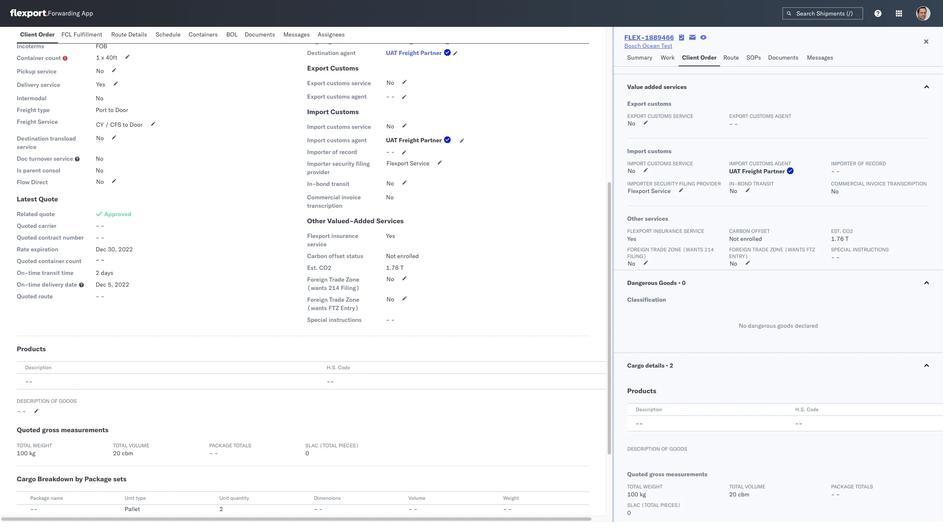 Task type: vqa. For each thing, say whether or not it's contained in the screenshot.


Task type: describe. For each thing, give the bounding box(es) containing it.
pallet
[[125, 506, 140, 513]]

documents for the bottommost documents button
[[768, 54, 799, 61]]

flexport insurance service
[[307, 232, 358, 248]]

forwarding agents
[[307, 22, 368, 30]]

carbon for carbon offset not enrolled
[[729, 228, 750, 234]]

flexport inside flexport insurance service
[[307, 232, 330, 240]]

1 vertical spatial products
[[628, 387, 657, 395]]

other valued-added services
[[307, 217, 404, 225]]

1 vertical spatial export customs service
[[628, 113, 694, 119]]

foreign down carbon offset not enrolled
[[729, 246, 751, 253]]

quote
[[39, 210, 55, 218]]

date
[[65, 281, 77, 288]]

insurance
[[331, 232, 358, 240]]

other for other services
[[628, 215, 644, 223]]

0 horizontal spatial code
[[338, 364, 350, 371]]

on-time delivery date
[[17, 281, 77, 288]]

intermodal
[[17, 94, 47, 102]]

work button
[[658, 50, 679, 66]]

sets
[[113, 475, 127, 483]]

pickup service
[[17, 68, 57, 75]]

1 vertical spatial client
[[682, 54, 699, 61]]

0 horizontal spatial h.s.
[[327, 364, 337, 371]]

1 horizontal spatial total volume
[[729, 484, 766, 490]]

commercial for commercial invoice transcription no
[[831, 181, 865, 187]]

offset for not
[[752, 228, 770, 234]]

record for importer of record
[[339, 148, 357, 156]]

value
[[628, 83, 643, 91]]

dangerous
[[628, 279, 658, 287]]

0 horizontal spatial documents button
[[241, 27, 280, 43]]

trade down flexport insurance service yes on the top right of the page
[[651, 246, 667, 253]]

0 horizontal spatial volume
[[129, 443, 149, 449]]

1 horizontal spatial security
[[654, 181, 678, 187]]

1 horizontal spatial volume
[[745, 484, 766, 490]]

package totals - -
[[209, 443, 251, 457]]

1 vertical spatial ftz
[[329, 304, 339, 312]]

1 vertical spatial provider
[[697, 181, 721, 187]]

1 horizontal spatial goods
[[670, 446, 687, 452]]

direct
[[31, 178, 48, 186]]

trade down carbon offset not enrolled
[[753, 246, 769, 253]]

0 vertical spatial messages
[[284, 31, 310, 38]]

latest quote
[[17, 195, 58, 203]]

0 vertical spatial count
[[45, 54, 61, 62]]

dec 5, 2022
[[96, 281, 129, 288]]

0 horizontal spatial yes
[[96, 81, 105, 88]]

1 horizontal spatial 100
[[628, 491, 638, 498]]

delivery service
[[17, 81, 60, 89]]

container count
[[17, 54, 61, 62]]

fulfillment
[[74, 31, 102, 38]]

1 horizontal spatial flexport service
[[628, 187, 671, 195]]

cargo details • 2
[[628, 362, 674, 369]]

delivery
[[42, 281, 63, 288]]

1 vertical spatial description of goods
[[628, 446, 687, 452]]

• for goods
[[679, 279, 681, 287]]

freight for flexport freight / bco
[[41, 31, 59, 38]]

0 horizontal spatial measurements
[[61, 426, 108, 434]]

bosch ocean test
[[625, 42, 673, 50]]

freight service
[[17, 118, 58, 126]]

0 vertical spatial importer security filing provider
[[307, 160, 370, 176]]

0 horizontal spatial foreign trade zone (wants 214 filing)
[[307, 276, 360, 292]]

0 horizontal spatial security
[[332, 160, 355, 168]]

0 horizontal spatial enrolled
[[397, 252, 419, 260]]

carbon offset not enrolled
[[729, 228, 770, 243]]

1 horizontal spatial entry)
[[729, 253, 748, 259]]

quoted up total weight 100 kg
[[17, 426, 40, 434]]

flex-
[[625, 33, 645, 42]]

0 vertical spatial total volume
[[113, 443, 149, 449]]

flexport insurance service yes
[[628, 228, 705, 243]]

doc
[[17, 155, 28, 162]]

1 horizontal spatial foreign trade zone (wants 214 filing)
[[628, 246, 714, 259]]

1 vertical spatial client order button
[[679, 50, 720, 66]]

package for package totals - - slac (total pieces) 0
[[831, 484, 854, 490]]

importer inside importer of record - -
[[831, 160, 857, 167]]

2 for 2
[[219, 506, 223, 513]]

1 horizontal spatial ftz
[[807, 246, 816, 253]]

0 vertical spatial import customs agent
[[307, 136, 367, 144]]

fcl
[[61, 31, 72, 38]]

valued-
[[327, 217, 354, 225]]

0 horizontal spatial messages button
[[280, 27, 314, 43]]

dimensions
[[314, 495, 341, 501]]

route button
[[720, 50, 744, 66]]

fcl fulfillment
[[61, 31, 102, 38]]

0 vertical spatial goods
[[778, 322, 794, 330]]

1 vertical spatial code
[[807, 406, 819, 413]]

package totals - - slac (total pieces) 0
[[628, 484, 873, 517]]

destination agent
[[307, 49, 356, 57]]

fob
[[96, 42, 107, 50]]

fcl fulfillment button
[[58, 27, 108, 43]]

importer of record
[[307, 148, 357, 156]]

flexport freight
[[96, 31, 137, 38]]

1 vertical spatial 214
[[329, 284, 340, 292]]

dec 30, 2022
[[96, 246, 133, 253]]

x
[[101, 54, 104, 61]]

sops button
[[744, 50, 765, 66]]

cargo for cargo breakdown by package sets
[[17, 475, 36, 483]]

1889466
[[645, 33, 674, 42]]

no inside commercial invoice transcription no
[[831, 188, 839, 195]]

package for package totals - -
[[209, 443, 232, 449]]

1 horizontal spatial gross
[[650, 471, 665, 478]]

1 horizontal spatial import customs service
[[628, 160, 693, 167]]

2 for 2 days
[[96, 269, 99, 277]]

added
[[354, 217, 375, 225]]

destination transload service
[[17, 135, 76, 151]]

carbon offset status
[[307, 252, 363, 260]]

1 vertical spatial kg
[[640, 491, 646, 498]]

breakdown
[[38, 475, 73, 483]]

cy
[[96, 121, 104, 128]]

1 horizontal spatial foreign trade zone (wants ftz entry)
[[729, 246, 816, 259]]

customs for import customs
[[331, 107, 359, 116]]

1 x 40ft
[[96, 54, 117, 61]]

foreign down est. co2
[[307, 276, 328, 283]]

is parent consol
[[17, 167, 60, 174]]

1 horizontal spatial to
[[123, 121, 128, 128]]

1 vertical spatial messages button
[[804, 50, 838, 66]]

order for client order button to the left
[[39, 31, 55, 38]]

1 horizontal spatial transit
[[332, 180, 350, 188]]

0 horizontal spatial flexport service
[[387, 160, 430, 167]]

export customs agent
[[307, 93, 367, 100]]

quoted contract number
[[17, 234, 84, 241]]

totals for package totals - - slac (total pieces) 0
[[856, 484, 873, 490]]

1 horizontal spatial 214
[[705, 246, 714, 253]]

1 vertical spatial documents button
[[765, 50, 804, 66]]

0 vertical spatial h.s. code
[[327, 364, 350, 371]]

quoted up rate
[[17, 234, 37, 241]]

0 horizontal spatial client
[[20, 31, 37, 38]]

0 horizontal spatial client order button
[[17, 27, 58, 43]]

cfs
[[110, 121, 121, 128]]

1.76 t
[[386, 264, 404, 272]]

by
[[75, 475, 83, 483]]

declared
[[795, 322, 818, 330]]

foreign down flexport insurance service yes on the top right of the page
[[628, 246, 649, 253]]

invoice for commercial invoice transcription no
[[866, 181, 886, 187]]

0 horizontal spatial bond
[[316, 180, 330, 188]]

related quote
[[17, 210, 55, 218]]

(total inside the package totals - - slac (total pieces) 0
[[642, 502, 659, 508]]

customs for export customs
[[330, 64, 359, 72]]

totals for package totals - -
[[234, 443, 251, 449]]

contract
[[38, 234, 61, 241]]

app
[[82, 9, 93, 17]]

1 vertical spatial goods
[[59, 398, 77, 404]]

1.76 inside est. co2 1.76 t
[[831, 235, 844, 243]]

1 horizontal spatial filing
[[679, 181, 695, 187]]

destination for destination transload service
[[17, 135, 49, 142]]

forwarding for forwarding agents
[[307, 22, 344, 30]]

classification
[[628, 296, 666, 304]]

1 vertical spatial 1.76
[[386, 264, 399, 272]]

trade down est. co2
[[329, 276, 345, 283]]

type for unit type
[[136, 495, 146, 501]]

1 vertical spatial door
[[130, 121, 143, 128]]

0 vertical spatial /
[[61, 31, 64, 38]]

weight
[[503, 495, 519, 501]]

unit for unit quantity
[[219, 495, 229, 501]]

quoted down related
[[17, 222, 37, 230]]

import customs
[[307, 107, 359, 116]]

1 vertical spatial importer security filing provider
[[628, 181, 721, 187]]

summary button
[[624, 50, 658, 66]]

incoterms
[[17, 42, 44, 50]]

2022 for dec 5, 2022
[[115, 281, 129, 288]]

route for route
[[724, 54, 739, 61]]

uat freight partner link for destination agent
[[386, 49, 453, 57]]

1 horizontal spatial in-bond transit
[[729, 181, 774, 187]]

instructions for special instructions
[[329, 316, 362, 324]]

time up 'date'
[[61, 269, 74, 277]]

1 vertical spatial t
[[400, 264, 404, 272]]

assignees button
[[314, 27, 350, 43]]

cy / cfs to door
[[96, 121, 143, 128]]

1 horizontal spatial import customs agent
[[729, 160, 791, 167]]

flexport freight / bco
[[17, 31, 78, 38]]

package for package name
[[30, 495, 49, 501]]

1 vertical spatial h.s.
[[795, 406, 805, 413]]

0 horizontal spatial in-
[[307, 180, 316, 188]]

route for route details
[[111, 31, 127, 38]]

t inside est. co2 1.76 t
[[846, 235, 849, 243]]

enrolled inside carbon offset not enrolled
[[741, 235, 762, 243]]

unit type
[[125, 495, 146, 501]]

client order for client order button to the left
[[20, 31, 55, 38]]

services
[[376, 217, 404, 225]]

total weight 100 kg
[[17, 443, 52, 457]]

5,
[[108, 281, 113, 288]]

2 horizontal spatial transit
[[753, 181, 774, 187]]

Search Shipments (/) text field
[[783, 7, 864, 20]]

service inside destination transload service
[[17, 143, 36, 151]]

1 vertical spatial measurements
[[666, 471, 708, 478]]

of inside importer of record - -
[[858, 160, 865, 167]]

0 horizontal spatial door
[[115, 106, 128, 114]]

1 vertical spatial foreign trade zone (wants ftz entry)
[[307, 296, 359, 312]]

weight for total weight
[[643, 484, 663, 490]]

related
[[17, 210, 38, 218]]

on-time transit time
[[17, 269, 74, 277]]

2 horizontal spatial 2
[[670, 362, 674, 369]]

1 horizontal spatial in-
[[729, 181, 738, 187]]

0 vertical spatial quoted gross measurements
[[17, 426, 108, 434]]

1 horizontal spatial 20
[[729, 491, 737, 498]]

forwarding app link
[[10, 9, 93, 18]]

1 horizontal spatial bond
[[738, 181, 752, 187]]

uat freight partner link for origin agent
[[386, 37, 453, 45]]

not enrolled
[[386, 252, 419, 260]]

bosch
[[625, 42, 641, 50]]

bol button
[[223, 27, 241, 43]]

30,
[[108, 246, 117, 253]]

special for special instructions - -
[[831, 246, 852, 253]]

0 horizontal spatial transit
[[42, 269, 60, 277]]

0 horizontal spatial provider
[[307, 168, 330, 176]]

special instructions - -
[[831, 246, 889, 261]]

0 horizontal spatial 20
[[113, 450, 120, 457]]

(total inside slac (total pieces) 0
[[320, 443, 337, 449]]

work
[[661, 54, 675, 61]]

container
[[38, 257, 64, 265]]

quantity
[[230, 495, 249, 501]]

1 horizontal spatial count
[[66, 257, 81, 265]]

container
[[17, 54, 44, 62]]

1 horizontal spatial quoted gross measurements
[[628, 471, 708, 478]]

1 vertical spatial filing)
[[341, 284, 360, 292]]

export customs
[[628, 100, 672, 107]]

1 horizontal spatial cbm
[[738, 491, 750, 498]]

0 horizontal spatial in-bond transit
[[307, 180, 350, 188]]



Task type: locate. For each thing, give the bounding box(es) containing it.
commercial inside commercial invoice transcription no
[[831, 181, 865, 187]]

forwarding for forwarding app
[[48, 9, 80, 17]]

invoice down importer of record - -
[[866, 181, 886, 187]]

freight for flexport freight
[[119, 31, 137, 38]]

service
[[38, 118, 58, 126], [410, 160, 430, 167], [651, 187, 671, 195], [684, 228, 705, 234]]

0 vertical spatial totals
[[234, 443, 251, 449]]

forwarding up fcl
[[48, 9, 80, 17]]

pieces) inside the package totals - - slac (total pieces) 0
[[661, 502, 681, 508]]

details
[[646, 362, 665, 369]]

not inside carbon offset not enrolled
[[729, 235, 739, 243]]

value added services button
[[614, 74, 943, 100]]

2 down unit quantity
[[219, 506, 223, 513]]

slac (total pieces) 0
[[306, 443, 359, 457]]

commercial up valued- on the top of the page
[[307, 194, 340, 201]]

1 horizontal spatial h.s. code
[[795, 406, 819, 413]]

uat freight partner link
[[386, 37, 453, 45], [386, 49, 453, 57]]

client order up incoterms
[[20, 31, 55, 38]]

documents right sops button
[[768, 54, 799, 61]]

type up the pallet
[[136, 495, 146, 501]]

quoted carrier
[[17, 222, 56, 230]]

value added services
[[628, 83, 687, 91]]

is
[[17, 167, 22, 174]]

other services
[[628, 215, 668, 223]]

documents button up value added services button on the right top
[[765, 50, 804, 66]]

test
[[661, 42, 673, 50]]

offset
[[752, 228, 770, 234], [329, 252, 345, 260]]

2 on- from the top
[[17, 281, 28, 288]]

1 horizontal spatial description of goods
[[628, 446, 687, 452]]

2 right the details
[[670, 362, 674, 369]]

invoice for commercial invoice transcription
[[342, 194, 361, 201]]

2 left days
[[96, 269, 99, 277]]

0 vertical spatial record
[[339, 148, 357, 156]]

2 vertical spatial 2
[[219, 506, 223, 513]]

dec for dec 30, 2022
[[96, 246, 106, 253]]

foreign trade zone (wants 214 filing) down flexport insurance service yes on the top right of the page
[[628, 246, 714, 259]]

2 dec from the top
[[96, 281, 106, 288]]

type for freight type
[[38, 106, 50, 114]]

pieces) inside slac (total pieces) 0
[[339, 443, 359, 449]]

0 horizontal spatial count
[[45, 54, 61, 62]]

totals inside the package totals - - slac (total pieces) 0
[[856, 484, 873, 490]]

door up the cy / cfs to door
[[115, 106, 128, 114]]

invoice inside commercial invoice transcription no
[[866, 181, 886, 187]]

1 horizontal spatial h.s.
[[795, 406, 805, 413]]

cargo breakdown by package sets
[[17, 475, 127, 483]]

1 horizontal spatial provider
[[697, 181, 721, 187]]

port
[[96, 106, 107, 114]]

no dangerous goods declared
[[739, 322, 818, 330]]

record for importer of record - -
[[866, 160, 886, 167]]

client order right work button
[[682, 54, 717, 61]]

1.76
[[831, 235, 844, 243], [386, 264, 399, 272]]

provider
[[307, 168, 330, 176], [697, 181, 721, 187]]

to
[[108, 106, 114, 114], [123, 121, 128, 128]]

0 horizontal spatial to
[[108, 106, 114, 114]]

special instructions
[[307, 316, 362, 324]]

• for details
[[666, 362, 668, 369]]

2 horizontal spatial yes
[[628, 235, 637, 243]]

t up the special instructions - - in the right of the page
[[846, 235, 849, 243]]

1 vertical spatial dec
[[96, 281, 106, 288]]

services right added
[[664, 83, 687, 91]]

unit up the pallet
[[125, 495, 134, 501]]

bco
[[66, 31, 78, 38]]

instructions inside the special instructions - -
[[853, 246, 889, 253]]

order left route button
[[701, 54, 717, 61]]

1 horizontal spatial enrolled
[[741, 235, 762, 243]]

1 vertical spatial services
[[645, 215, 668, 223]]

0 horizontal spatial special
[[307, 316, 327, 324]]

type up freight service
[[38, 106, 50, 114]]

not
[[729, 235, 739, 243], [386, 252, 396, 260]]

0 horizontal spatial not
[[386, 252, 396, 260]]

0 vertical spatial order
[[39, 31, 55, 38]]

approved
[[104, 210, 131, 218]]

days
[[101, 269, 113, 277]]

0 vertical spatial export customs service
[[307, 79, 371, 87]]

0 vertical spatial filing)
[[628, 253, 647, 259]]

on- down rate
[[17, 269, 28, 277]]

0 vertical spatial provider
[[307, 168, 330, 176]]

0 horizontal spatial route
[[111, 31, 127, 38]]

uat freight partner
[[386, 37, 442, 45], [386, 49, 442, 57], [386, 136, 442, 144], [729, 168, 785, 175]]

0 vertical spatial transcription
[[888, 181, 927, 187]]

services inside button
[[664, 83, 687, 91]]

(wants
[[683, 246, 703, 253], [785, 246, 805, 253], [307, 284, 327, 292], [307, 304, 327, 312]]

1 customs from the top
[[330, 64, 359, 72]]

customs down destination agent
[[330, 64, 359, 72]]

entry) down carbon offset not enrolled
[[729, 253, 748, 259]]

1 horizontal spatial messages
[[807, 54, 834, 61]]

1.76 down not enrolled
[[386, 264, 399, 272]]

gross up total weight
[[650, 471, 665, 478]]

1 horizontal spatial record
[[866, 160, 886, 167]]

weight for total weight 100 kg
[[33, 443, 52, 449]]

quoted down rate
[[17, 257, 37, 265]]

0 vertical spatial import customs service
[[307, 123, 371, 131]]

time up quoted route
[[28, 281, 40, 288]]

commercial down importer of record - -
[[831, 181, 865, 187]]

0 inside slac (total pieces) 0
[[306, 450, 309, 457]]

filing)
[[628, 253, 647, 259], [341, 284, 360, 292]]

route left sops
[[724, 54, 739, 61]]

services
[[664, 83, 687, 91], [645, 215, 668, 223]]

commercial for commercial invoice transcription
[[307, 194, 340, 201]]

package inside the package totals - - slac (total pieces) 0
[[831, 484, 854, 490]]

gross up total weight 100 kg
[[42, 426, 59, 434]]

0 horizontal spatial •
[[666, 362, 668, 369]]

cargo left the details
[[628, 362, 644, 369]]

foreign trade zone (wants ftz entry) up special instructions
[[307, 296, 359, 312]]

slac inside slac (total pieces) 0
[[306, 443, 318, 449]]

carbon for carbon offset status
[[307, 252, 327, 260]]

0 horizontal spatial unit
[[125, 495, 134, 501]]

1 horizontal spatial slac
[[628, 502, 640, 508]]

1 freight from the left
[[41, 31, 59, 38]]

100 inside total weight 100 kg
[[17, 450, 28, 457]]

security down 'importer of record'
[[332, 160, 355, 168]]

co2 for est. co2 1.76 t
[[843, 228, 853, 234]]

yes down services
[[386, 232, 395, 240]]

1 vertical spatial to
[[123, 121, 128, 128]]

quoted route
[[17, 293, 53, 300]]

0 vertical spatial kg
[[29, 450, 36, 457]]

other
[[628, 215, 644, 223], [307, 217, 326, 225]]

instructions for special instructions - -
[[853, 246, 889, 253]]

1 vertical spatial weight
[[643, 484, 663, 490]]

1 horizontal spatial freight
[[119, 31, 137, 38]]

0 for dangerous goods • 0
[[682, 279, 686, 287]]

0 inside the package totals - - slac (total pieces) 0
[[628, 509, 631, 517]]

on- for on-time transit time
[[17, 269, 28, 277]]

est. for est. co2
[[307, 264, 318, 272]]

route inside route details button
[[111, 31, 127, 38]]

0 horizontal spatial entry)
[[341, 304, 359, 312]]

expiration
[[31, 246, 58, 253]]

flexport
[[17, 31, 40, 38], [96, 31, 118, 38], [387, 160, 409, 167], [628, 187, 650, 195], [628, 228, 652, 234], [307, 232, 330, 240]]

0 vertical spatial destination
[[307, 49, 339, 57]]

100
[[17, 450, 28, 457], [628, 491, 638, 498]]

status
[[346, 252, 363, 260]]

code
[[338, 364, 350, 371], [807, 406, 819, 413]]

transcription inside "commercial invoice transcription"
[[307, 202, 343, 210]]

flex-1889466
[[625, 33, 674, 42]]

0 vertical spatial entry)
[[729, 253, 748, 259]]

transcription for commercial invoice transcription
[[307, 202, 343, 210]]

est. up the special instructions - - in the right of the page
[[831, 228, 842, 234]]

filing) down status at the top of the page
[[341, 284, 360, 292]]

customs inside the export customs agent - -
[[750, 113, 774, 119]]

carbon
[[729, 228, 750, 234], [307, 252, 327, 260]]

flex-1889466 link
[[625, 33, 674, 42]]

1 dec from the top
[[96, 246, 106, 253]]

/ left bco
[[61, 31, 64, 38]]

to right cfs
[[123, 121, 128, 128]]

client order button up container count
[[17, 27, 58, 43]]

1 horizontal spatial documents
[[768, 54, 799, 61]]

total inside total weight 100 kg
[[17, 443, 31, 449]]

flow direct
[[17, 178, 48, 186]]

0 horizontal spatial forwarding
[[48, 9, 80, 17]]

containers button
[[185, 27, 223, 43]]

0 vertical spatial forwarding
[[48, 9, 80, 17]]

yes up port
[[96, 81, 105, 88]]

on-
[[17, 269, 28, 277], [17, 281, 28, 288]]

1 vertical spatial h.s. code
[[795, 406, 819, 413]]

goods
[[659, 279, 677, 287]]

1 horizontal spatial weight
[[643, 484, 663, 490]]

services up insurance
[[645, 215, 668, 223]]

cargo up package name
[[17, 475, 36, 483]]

customs down "export customs agent" on the left of the page
[[331, 107, 359, 116]]

2022 right 30,
[[118, 246, 133, 253]]

1 horizontal spatial route
[[724, 54, 739, 61]]

dec left 30,
[[96, 246, 106, 253]]

1 horizontal spatial 1.76
[[831, 235, 844, 243]]

agent inside the export customs agent - -
[[775, 113, 792, 119]]

bond
[[316, 180, 330, 188], [738, 181, 752, 187]]

1 horizontal spatial products
[[628, 387, 657, 395]]

co2 down 'carbon offset status'
[[319, 264, 332, 272]]

flexport inside flexport insurance service yes
[[628, 228, 652, 234]]

0 horizontal spatial 2
[[96, 269, 99, 277]]

commercial inside "commercial invoice transcription"
[[307, 194, 340, 201]]

1 vertical spatial /
[[105, 121, 109, 128]]

on- up quoted route
[[17, 281, 28, 288]]

0 horizontal spatial 100
[[17, 450, 28, 457]]

foreign trade zone (wants 214 filing)
[[628, 246, 714, 259], [307, 276, 360, 292]]

route inside route button
[[724, 54, 739, 61]]

0 vertical spatial enrolled
[[741, 235, 762, 243]]

/ right cy
[[105, 121, 109, 128]]

0 vertical spatial commercial
[[831, 181, 865, 187]]

client order button right work
[[679, 50, 720, 66]]

order
[[39, 31, 55, 38], [701, 54, 717, 61]]

2 unit from the left
[[219, 495, 229, 501]]

transcription inside commercial invoice transcription no
[[888, 181, 927, 187]]

commercial invoice transcription
[[307, 194, 361, 210]]

service inside flexport insurance service yes
[[684, 228, 705, 234]]

1 vertical spatial entry)
[[341, 304, 359, 312]]

in-
[[307, 180, 316, 188], [729, 181, 738, 187]]

yes
[[96, 81, 105, 88], [386, 232, 395, 240], [628, 235, 637, 243]]

order up incoterms
[[39, 31, 55, 38]]

documents
[[245, 31, 275, 38], [768, 54, 799, 61]]

• right goods
[[679, 279, 681, 287]]

0 vertical spatial invoice
[[866, 181, 886, 187]]

0 horizontal spatial total volume
[[113, 443, 149, 449]]

quoted gross measurements up total weight 100 kg
[[17, 426, 108, 434]]

destination inside destination transload service
[[17, 135, 49, 142]]

0 vertical spatial 1.76
[[831, 235, 844, 243]]

1 vertical spatial offset
[[329, 252, 345, 260]]

count up pickup service
[[45, 54, 61, 62]]

export customs service up "export customs agent" on the left of the page
[[307, 79, 371, 87]]

dec left 5,
[[96, 281, 106, 288]]

foreign trade zone (wants 214 filing) down est. co2
[[307, 276, 360, 292]]

service inside flexport insurance service
[[307, 241, 327, 248]]

1 vertical spatial 20
[[729, 491, 737, 498]]

t down not enrolled
[[400, 264, 404, 272]]

offset inside carbon offset not enrolled
[[752, 228, 770, 234]]

bol
[[226, 31, 238, 38]]

1.76 up the special instructions - - in the right of the page
[[831, 235, 844, 243]]

foreign up special instructions
[[307, 296, 328, 304]]

rate
[[17, 246, 29, 253]]

transit
[[332, 180, 350, 188], [753, 181, 774, 187], [42, 269, 60, 277]]

count
[[45, 54, 61, 62], [66, 257, 81, 265]]

2 uat freight partner link from the top
[[386, 49, 453, 57]]

0 vertical spatial volume
[[129, 443, 149, 449]]

1 vertical spatial count
[[66, 257, 81, 265]]

flexport. image
[[10, 9, 48, 18]]

client right work button
[[682, 54, 699, 61]]

0 vertical spatial measurements
[[61, 426, 108, 434]]

1 horizontal spatial client order button
[[679, 50, 720, 66]]

assignees
[[318, 31, 345, 38]]

time for delivery
[[28, 281, 40, 288]]

0 vertical spatial documents button
[[241, 27, 280, 43]]

1 horizontal spatial export customs service
[[628, 113, 694, 119]]

0
[[682, 279, 686, 287], [306, 450, 309, 457], [628, 509, 631, 517]]

on- for on-time delivery date
[[17, 281, 28, 288]]

quoted gross measurements up total weight
[[628, 471, 708, 478]]

entry)
[[729, 253, 748, 259], [341, 304, 359, 312]]

documents for leftmost documents button
[[245, 31, 275, 38]]

0 horizontal spatial 0
[[306, 450, 309, 457]]

export customs service down export customs
[[628, 113, 694, 119]]

•
[[679, 279, 681, 287], [666, 362, 668, 369]]

time up on-time delivery date
[[28, 269, 40, 277]]

co2 inside est. co2 1.76 t
[[843, 228, 853, 234]]

destination for destination agent
[[307, 49, 339, 57]]

other for other valued-added services
[[307, 217, 326, 225]]

foreign trade zone (wants ftz entry) down carbon offset not enrolled
[[729, 246, 816, 259]]

total weight
[[628, 484, 663, 490]]

dec for dec 5, 2022
[[96, 281, 106, 288]]

1 vertical spatial totals
[[856, 484, 873, 490]]

destination down origin agent
[[307, 49, 339, 57]]

yes down other services at the right top of the page
[[628, 235, 637, 243]]

trade up special instructions
[[329, 296, 345, 304]]

2 days
[[96, 269, 113, 277]]

package
[[209, 443, 232, 449], [84, 475, 112, 483], [831, 484, 854, 490], [30, 495, 49, 501]]

goods
[[778, 322, 794, 330], [59, 398, 77, 404], [670, 446, 687, 452]]

special
[[831, 246, 852, 253], [307, 316, 327, 324]]

1 on- from the top
[[17, 269, 28, 277]]

offset for status
[[329, 252, 345, 260]]

cargo for cargo details • 2
[[628, 362, 644, 369]]

route left the details
[[111, 31, 127, 38]]

client up incoterms
[[20, 31, 37, 38]]

importer security filing provider down 'importer of record'
[[307, 160, 370, 176]]

co2 for est. co2
[[319, 264, 332, 272]]

2022 right 5,
[[115, 281, 129, 288]]

package inside package totals - -
[[209, 443, 232, 449]]

quoted gross measurements
[[17, 426, 108, 434], [628, 471, 708, 478]]

documents right bol "button"
[[245, 31, 275, 38]]

0 horizontal spatial messages
[[284, 31, 310, 38]]

schedule button
[[152, 27, 185, 43]]

enrolled
[[741, 235, 762, 243], [397, 252, 419, 260]]

import customs service down import customs at the left top
[[307, 123, 371, 131]]

unit left quantity
[[219, 495, 229, 501]]

1 vertical spatial record
[[866, 160, 886, 167]]

est.
[[831, 228, 842, 234], [307, 264, 318, 272]]

0 vertical spatial (total
[[320, 443, 337, 449]]

uat
[[386, 37, 398, 45], [386, 49, 398, 57], [386, 136, 398, 144], [729, 168, 741, 175]]

1 horizontal spatial not
[[729, 235, 739, 243]]

1 horizontal spatial offset
[[752, 228, 770, 234]]

est. co2 1.76 t
[[831, 228, 853, 243]]

0 horizontal spatial gross
[[42, 426, 59, 434]]

to right port
[[108, 106, 114, 114]]

0 horizontal spatial invoice
[[342, 194, 361, 201]]

0 horizontal spatial filing
[[356, 160, 370, 168]]

products
[[17, 345, 46, 353], [628, 387, 657, 395]]

co2 up the special instructions - - in the right of the page
[[843, 228, 853, 234]]

1 vertical spatial special
[[307, 316, 327, 324]]

time for transit
[[28, 269, 40, 277]]

other left valued- on the top of the page
[[307, 217, 326, 225]]

invoice inside "commercial invoice transcription"
[[342, 194, 361, 201]]

insurance
[[654, 228, 683, 234]]

0 vertical spatial gross
[[42, 426, 59, 434]]

1 horizontal spatial yes
[[386, 232, 395, 240]]

origin agent
[[307, 37, 341, 45]]

• right the details
[[666, 362, 668, 369]]

0 horizontal spatial quoted gross measurements
[[17, 426, 108, 434]]

service
[[37, 68, 57, 75], [352, 79, 371, 87], [41, 81, 60, 89], [673, 113, 694, 119], [352, 123, 371, 131], [17, 143, 36, 151], [54, 155, 73, 162], [673, 160, 693, 167], [307, 241, 327, 248]]

totals inside package totals - -
[[234, 443, 251, 449]]

number
[[63, 234, 84, 241]]

partner
[[421, 37, 442, 45], [421, 49, 442, 57], [421, 136, 442, 144], [764, 168, 785, 175]]

filing) up dangerous
[[628, 253, 647, 259]]

0 horizontal spatial description of goods
[[17, 398, 77, 404]]

import customs service down import customs
[[628, 160, 693, 167]]

count right container at the left of the page
[[66, 257, 81, 265]]

client order for client order button to the bottom
[[682, 54, 717, 61]]

entry) up special instructions
[[341, 304, 359, 312]]

special inside the special instructions - -
[[831, 246, 852, 253]]

yes inside flexport insurance service yes
[[628, 235, 637, 243]]

other up flexport insurance service yes on the top right of the page
[[628, 215, 644, 223]]

bosch ocean test link
[[625, 42, 673, 50]]

destination down freight service
[[17, 135, 49, 142]]

0 vertical spatial on-
[[17, 269, 28, 277]]

quoted
[[17, 222, 37, 230], [17, 234, 37, 241], [17, 257, 37, 265], [17, 293, 37, 300], [17, 426, 40, 434], [628, 471, 648, 478]]

record inside importer of record - -
[[866, 160, 886, 167]]

0 horizontal spatial carbon
[[307, 252, 327, 260]]

1 unit from the left
[[125, 495, 134, 501]]

in-bond transit
[[307, 180, 350, 188], [729, 181, 774, 187]]

order for client order button to the bottom
[[701, 54, 717, 61]]

1 vertical spatial slac
[[628, 502, 640, 508]]

est. down 'carbon offset status'
[[307, 264, 318, 272]]

0 vertical spatial description of goods
[[17, 398, 77, 404]]

security down import customs
[[654, 181, 678, 187]]

quoted left route
[[17, 293, 37, 300]]

2 freight from the left
[[119, 31, 137, 38]]

0 vertical spatial client
[[20, 31, 37, 38]]

importer security filing provider down import customs
[[628, 181, 721, 187]]

carbon inside carbon offset not enrolled
[[729, 228, 750, 234]]

special for special instructions
[[307, 316, 327, 324]]

2022
[[118, 246, 133, 253], [115, 281, 129, 288]]

transcription for commercial invoice transcription no
[[888, 181, 927, 187]]

documents button right "bol"
[[241, 27, 280, 43]]

measurements
[[61, 426, 108, 434], [666, 471, 708, 478]]

ocean
[[643, 42, 660, 50]]

0 horizontal spatial totals
[[234, 443, 251, 449]]

1 vertical spatial not
[[386, 252, 396, 260]]

est. inside est. co2 1.76 t
[[831, 228, 842, 234]]

1 uat freight partner link from the top
[[386, 37, 453, 45]]

slac inside the package totals - - slac (total pieces) 0
[[628, 502, 640, 508]]

2
[[96, 269, 99, 277], [670, 362, 674, 369], [219, 506, 223, 513]]

door right cfs
[[130, 121, 143, 128]]

est. for est. co2 1.76 t
[[831, 228, 842, 234]]

ftz
[[807, 246, 816, 253], [329, 304, 339, 312]]

weight inside total weight 100 kg
[[33, 443, 52, 449]]

1
[[96, 54, 100, 61]]

importer of record - -
[[831, 160, 886, 175]]

import customs agent
[[307, 136, 367, 144], [729, 160, 791, 167]]

est. co2
[[307, 264, 332, 272]]

kg inside total weight 100 kg
[[29, 450, 36, 457]]

0 horizontal spatial cbm
[[122, 450, 133, 457]]

unit for unit type
[[125, 495, 134, 501]]

quoted up total weight
[[628, 471, 648, 478]]

2022 for dec 30, 2022
[[118, 246, 133, 253]]

2 customs from the top
[[331, 107, 359, 116]]

export inside the export customs agent - -
[[729, 113, 749, 119]]

client order button
[[17, 27, 58, 43], [679, 50, 720, 66]]

1 vertical spatial on-
[[17, 281, 28, 288]]

0 for slac (total pieces) 0
[[306, 450, 309, 457]]

0 horizontal spatial products
[[17, 345, 46, 353]]

invoice up other valued-added services
[[342, 194, 361, 201]]



